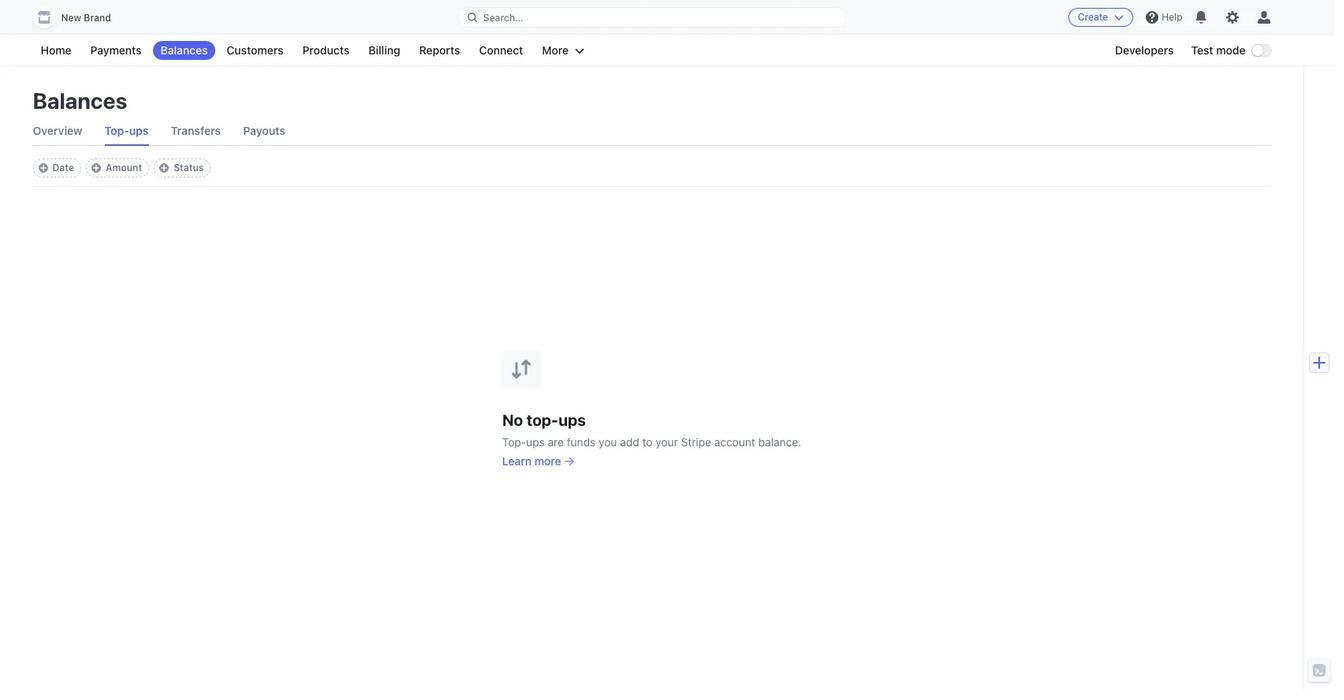 Task type: describe. For each thing, give the bounding box(es) containing it.
amount
[[106, 162, 142, 174]]

new
[[61, 12, 81, 24]]

learn
[[502, 454, 532, 467]]

Search… text field
[[458, 7, 846, 27]]

add status image
[[159, 163, 169, 173]]

create button
[[1068, 8, 1134, 27]]

billing
[[368, 43, 400, 57]]

new brand button
[[33, 6, 127, 28]]

payouts
[[243, 124, 285, 137]]

account
[[714, 435, 755, 448]]

developers link
[[1107, 41, 1182, 60]]

ups for top-ups
[[129, 124, 149, 137]]

status
[[174, 162, 204, 174]]

test mode
[[1191, 43, 1246, 57]]

help button
[[1140, 5, 1189, 30]]

more
[[542, 43, 569, 57]]

more button
[[534, 41, 592, 60]]

overview link
[[33, 117, 82, 145]]

to
[[642, 435, 653, 448]]

home link
[[33, 41, 79, 60]]

learn more link
[[502, 453, 574, 469]]

mode
[[1216, 43, 1246, 57]]

top- for top-ups
[[104, 124, 129, 137]]

brand
[[84, 12, 111, 24]]

you
[[599, 435, 617, 448]]

no top-ups
[[502, 411, 586, 429]]

Search… search field
[[458, 7, 846, 27]]

top-ups are funds you add to your stripe account balance.
[[502, 435, 801, 448]]

connect
[[479, 43, 523, 57]]

your
[[656, 435, 678, 448]]

new brand
[[61, 12, 111, 24]]

tab list containing overview
[[33, 117, 1271, 146]]

0 vertical spatial balances
[[161, 43, 208, 57]]

customers link
[[219, 41, 291, 60]]

customers
[[227, 43, 283, 57]]

1 vertical spatial ups
[[558, 411, 586, 429]]



Task type: locate. For each thing, give the bounding box(es) containing it.
test
[[1191, 43, 1213, 57]]

date
[[52, 162, 74, 174]]

payouts link
[[243, 117, 285, 145]]

1 horizontal spatial balances
[[161, 43, 208, 57]]

products
[[302, 43, 350, 57]]

balances
[[161, 43, 208, 57], [33, 88, 127, 114]]

search…
[[483, 11, 523, 23]]

developers
[[1115, 43, 1174, 57]]

more
[[534, 454, 561, 467]]

learn more
[[502, 454, 561, 467]]

add
[[620, 435, 639, 448]]

balances right payments
[[161, 43, 208, 57]]

products link
[[295, 41, 357, 60]]

toolbar containing date
[[33, 159, 211, 177]]

2 vertical spatial ups
[[526, 435, 545, 448]]

top- for top-ups are funds you add to your stripe account balance.
[[502, 435, 526, 448]]

ups up funds
[[558, 411, 586, 429]]

add date image
[[38, 163, 48, 173]]

connect link
[[471, 41, 531, 60]]

0 vertical spatial top-
[[104, 124, 129, 137]]

tab list
[[33, 117, 1271, 146]]

1 vertical spatial balances
[[33, 88, 127, 114]]

1 horizontal spatial ups
[[526, 435, 545, 448]]

1 horizontal spatial top-
[[502, 435, 526, 448]]

balances up overview
[[33, 88, 127, 114]]

balance.
[[758, 435, 801, 448]]

reports
[[419, 43, 460, 57]]

home
[[41, 43, 71, 57]]

funds
[[567, 435, 596, 448]]

no
[[502, 411, 523, 429]]

billing link
[[361, 41, 408, 60]]

toolbar
[[33, 159, 211, 177]]

top-
[[527, 411, 558, 429]]

ups for top-ups are funds you add to your stripe account balance.
[[526, 435, 545, 448]]

top-ups link
[[104, 117, 149, 145]]

transfers
[[171, 124, 221, 137]]

2 horizontal spatial ups
[[558, 411, 586, 429]]

1 vertical spatial top-
[[502, 435, 526, 448]]

balances link
[[153, 41, 216, 60]]

top- up learn on the bottom of page
[[502, 435, 526, 448]]

add amount image
[[91, 163, 101, 173]]

create
[[1078, 11, 1108, 23]]

transfers link
[[171, 117, 221, 145]]

are
[[548, 435, 564, 448]]

ups up learn more
[[526, 435, 545, 448]]

top- up the amount
[[104, 124, 129, 137]]

0 vertical spatial ups
[[129, 124, 149, 137]]

payments link
[[82, 41, 150, 60]]

top-ups
[[104, 124, 149, 137]]

stripe
[[681, 435, 711, 448]]

0 horizontal spatial balances
[[33, 88, 127, 114]]

reports link
[[411, 41, 468, 60]]

help
[[1162, 11, 1183, 23]]

0 horizontal spatial top-
[[104, 124, 129, 137]]

overview
[[33, 124, 82, 137]]

ups up the amount
[[129, 124, 149, 137]]

top-
[[104, 124, 129, 137], [502, 435, 526, 448]]

ups
[[129, 124, 149, 137], [558, 411, 586, 429], [526, 435, 545, 448]]

0 horizontal spatial ups
[[129, 124, 149, 137]]

payments
[[90, 43, 142, 57]]



Task type: vqa. For each thing, say whether or not it's contained in the screenshot.
Top-ups are funds you add to your Stripe account balance. ups
yes



